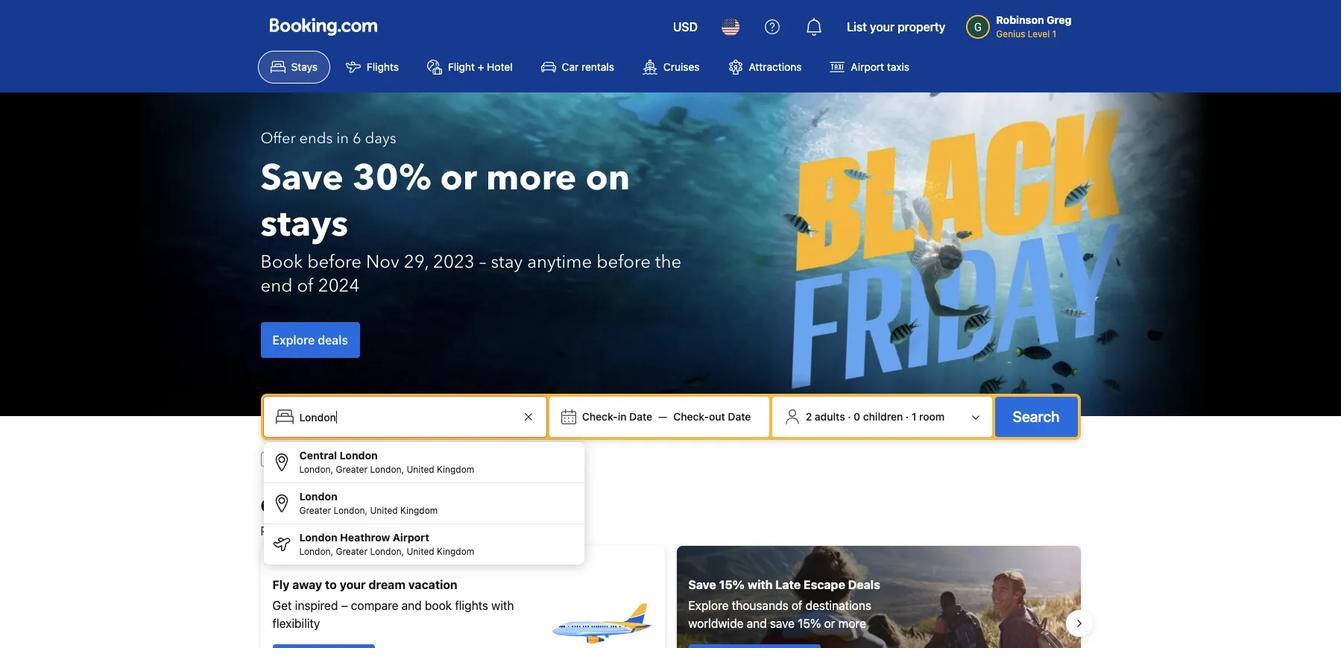 Task type: vqa. For each thing, say whether or not it's contained in the screenshot.
the from related to Manhattan,
no



Task type: locate. For each thing, give the bounding box(es) containing it.
cruises
[[664, 60, 700, 73]]

2 vertical spatial london
[[299, 531, 338, 544]]

london, up 'deals,'
[[334, 505, 368, 516]]

·
[[848, 410, 851, 423], [906, 410, 909, 423]]

kingdom right the i'm
[[437, 464, 475, 475]]

kingdom up the special
[[401, 505, 438, 516]]

2 vertical spatial and
[[747, 617, 767, 630]]

1 horizontal spatial save
[[689, 578, 717, 592]]

–
[[479, 250, 487, 274], [341, 599, 348, 612]]

flight
[[448, 60, 475, 73]]

save down ends
[[261, 154, 344, 203]]

london, left the i'm
[[370, 464, 404, 475]]

airport right heathrow
[[393, 531, 430, 544]]

1 vertical spatial greater
[[299, 505, 331, 516]]

1 horizontal spatial in
[[618, 410, 627, 423]]

london down offers
[[299, 531, 338, 544]]

1 vertical spatial with
[[492, 599, 514, 612]]

i'm looking for flights
[[416, 453, 517, 465]]

get
[[273, 599, 292, 612]]

or right 30%
[[441, 154, 477, 203]]

and left book
[[402, 599, 422, 612]]

1 horizontal spatial or
[[825, 617, 836, 630]]

0 horizontal spatial of
[[297, 274, 314, 298]]

1 horizontal spatial 15%
[[798, 617, 822, 630]]

flights right book
[[455, 599, 489, 612]]

end
[[261, 274, 293, 298]]

greater
[[336, 464, 368, 475], [299, 505, 331, 516], [336, 546, 368, 557]]

2 vertical spatial united
[[407, 546, 435, 557]]

of inside offer ends in 6 days save 30% or more on stays book before nov 29, 2023 – stay anytime before the end of 2024
[[297, 274, 314, 298]]

car rentals link
[[529, 51, 627, 84]]

check- right —
[[674, 410, 709, 423]]

united inside london greater london, united kingdom
[[370, 505, 398, 516]]

group of friends hiking in the mountains on a sunny day image
[[677, 546, 1081, 648]]

hotel
[[487, 60, 513, 73]]

book
[[261, 250, 303, 274]]

2
[[806, 410, 812, 423]]

booking.com image
[[270, 18, 377, 36]]

airport taxis
[[851, 60, 910, 73]]

with inside the fly away to your dream vacation get inspired – compare and book flights with flexibility
[[492, 599, 514, 612]]

0 horizontal spatial airport
[[393, 531, 430, 544]]

0 horizontal spatial date
[[630, 410, 653, 423]]

greater down heathrow
[[336, 546, 368, 557]]

of right end
[[297, 274, 314, 298]]

united inside central london london, greater london, united kingdom
[[407, 464, 435, 475]]

search button
[[995, 397, 1078, 437]]

explore left deals
[[273, 333, 315, 347]]

explore up worldwide
[[689, 599, 729, 612]]

for for flights
[[471, 453, 484, 465]]

for left you
[[463, 524, 478, 538]]

before left the
[[597, 250, 651, 274]]

of inside save 15% with late escape deals explore thousands of destinations worldwide and save 15% or more
[[792, 599, 803, 612]]

2 date from the left
[[728, 410, 751, 423]]

15% right save
[[798, 617, 822, 630]]

· left 0
[[848, 410, 851, 423]]

and down london greater london, united kingdom
[[364, 524, 384, 538]]

flexibility
[[273, 617, 320, 630]]

2 adults · 0 children · 1 room
[[806, 410, 945, 423]]

0 horizontal spatial before
[[308, 250, 362, 274]]

save inside offer ends in 6 days save 30% or more on stays book before nov 29, 2023 – stay anytime before the end of 2024
[[261, 154, 344, 203]]

check-
[[582, 410, 618, 423], [674, 410, 709, 423]]

united down the special
[[407, 546, 435, 557]]

0 vertical spatial 1
[[1053, 28, 1057, 40]]

work
[[359, 453, 383, 465]]

more
[[486, 154, 577, 203], [839, 617, 867, 630]]

0 vertical spatial explore
[[273, 333, 315, 347]]

for for work
[[343, 453, 357, 465]]

london,
[[299, 464, 334, 475], [370, 464, 404, 475], [334, 505, 368, 516], [299, 546, 334, 557], [370, 546, 404, 557]]

airport left taxis
[[851, 60, 885, 73]]

0 horizontal spatial ·
[[848, 410, 851, 423]]

anytime
[[527, 250, 592, 274]]

0 horizontal spatial –
[[341, 599, 348, 612]]

0 vertical spatial your
[[870, 20, 895, 34]]

the
[[656, 250, 682, 274]]

london, down heathrow
[[370, 546, 404, 557]]

1 horizontal spatial 1
[[1053, 28, 1057, 40]]

1 horizontal spatial before
[[597, 250, 651, 274]]

1 vertical spatial 1
[[912, 410, 917, 423]]

united
[[407, 464, 435, 475], [370, 505, 398, 516], [407, 546, 435, 557]]

0 vertical spatial greater
[[336, 464, 368, 475]]

0 vertical spatial airport
[[851, 60, 885, 73]]

1 horizontal spatial date
[[728, 410, 751, 423]]

0 vertical spatial save
[[261, 154, 344, 203]]

group containing central london
[[264, 442, 584, 565]]

0 vertical spatial london
[[340, 449, 378, 462]]

1 horizontal spatial explore
[[689, 599, 729, 612]]

and inside the fly away to your dream vacation get inspired – compare and book flights with flexibility
[[402, 599, 422, 612]]

flights
[[367, 60, 399, 73]]

1 vertical spatial of
[[792, 599, 803, 612]]

2 horizontal spatial and
[[747, 617, 767, 630]]

1 horizontal spatial and
[[402, 599, 422, 612]]

1 down greg
[[1053, 28, 1057, 40]]

for
[[343, 453, 357, 465], [471, 453, 484, 465], [463, 524, 478, 538]]

london down traveling
[[299, 490, 338, 503]]

1 · from the left
[[848, 410, 851, 423]]

0 vertical spatial kingdom
[[437, 464, 475, 475]]

your right to
[[340, 578, 366, 592]]

1 vertical spatial explore
[[689, 599, 729, 612]]

united up the special
[[370, 505, 398, 516]]

0 vertical spatial 15%
[[719, 578, 745, 592]]

2 before from the left
[[597, 250, 651, 274]]

united right work
[[407, 464, 435, 475]]

1 vertical spatial save
[[689, 578, 717, 592]]

flights
[[487, 453, 517, 465], [455, 599, 489, 612]]

0 vertical spatial and
[[364, 524, 384, 538]]

1 horizontal spatial with
[[748, 578, 773, 592]]

Where are you going? field
[[294, 404, 520, 430]]

kingdom down offers
[[437, 546, 475, 557]]

save 15% with late escape deals explore thousands of destinations worldwide and save 15% or more
[[689, 578, 881, 630]]

greater up promotions,
[[299, 505, 331, 516]]

1 vertical spatial london
[[299, 490, 338, 503]]

date right 'out'
[[728, 410, 751, 423]]

in
[[337, 128, 349, 148], [618, 410, 627, 423]]

1 vertical spatial kingdom
[[401, 505, 438, 516]]

1 vertical spatial airport
[[393, 531, 430, 544]]

for right the looking
[[471, 453, 484, 465]]

group
[[264, 442, 584, 565]]

for left work
[[343, 453, 357, 465]]

– right inspired
[[341, 599, 348, 612]]

with right book
[[492, 599, 514, 612]]

london inside london greater london, united kingdom
[[299, 490, 338, 503]]

1 horizontal spatial your
[[870, 20, 895, 34]]

kingdom inside london heathrow airport london, greater london, united kingdom
[[437, 546, 475, 557]]

· right children
[[906, 410, 909, 423]]

0 horizontal spatial 15%
[[719, 578, 745, 592]]

date left —
[[630, 410, 653, 423]]

airport taxis link
[[818, 51, 923, 84]]

0 vertical spatial more
[[486, 154, 577, 203]]

1 horizontal spatial check-
[[674, 410, 709, 423]]

0 vertical spatial united
[[407, 464, 435, 475]]

0 horizontal spatial more
[[486, 154, 577, 203]]

1 vertical spatial in
[[618, 410, 627, 423]]

your inside list your property link
[[870, 20, 895, 34]]

before down stays
[[308, 250, 362, 274]]

greater inside london heathrow airport london, greater london, united kingdom
[[336, 546, 368, 557]]

0 vertical spatial of
[[297, 274, 314, 298]]

1 vertical spatial more
[[839, 617, 867, 630]]

in left —
[[618, 410, 627, 423]]

looking
[[433, 453, 468, 465]]

with up thousands
[[748, 578, 773, 592]]

0 vertical spatial with
[[748, 578, 773, 592]]

1 vertical spatial united
[[370, 505, 398, 516]]

0 horizontal spatial 1
[[912, 410, 917, 423]]

1 vertical spatial and
[[402, 599, 422, 612]]

or
[[441, 154, 477, 203], [825, 617, 836, 630]]

attractions link
[[716, 51, 815, 84]]

list your property
[[847, 20, 946, 34]]

0 horizontal spatial your
[[340, 578, 366, 592]]

2 vertical spatial kingdom
[[437, 546, 475, 557]]

kingdom
[[437, 464, 475, 475], [401, 505, 438, 516], [437, 546, 475, 557]]

flight + hotel link
[[415, 51, 526, 84]]

0 horizontal spatial save
[[261, 154, 344, 203]]

central
[[299, 449, 337, 462]]

or inside offer ends in 6 days save 30% or more on stays book before nov 29, 2023 – stay anytime before the end of 2024
[[441, 154, 477, 203]]

1 vertical spatial flights
[[455, 599, 489, 612]]

1 horizontal spatial more
[[839, 617, 867, 630]]

offers
[[261, 495, 315, 519]]

1 horizontal spatial ·
[[906, 410, 909, 423]]

vacation
[[409, 578, 458, 592]]

greater down central at the left bottom
[[336, 464, 368, 475]]

and
[[364, 524, 384, 538], [402, 599, 422, 612], [747, 617, 767, 630]]

with
[[748, 578, 773, 592], [492, 599, 514, 612]]

0 vertical spatial –
[[479, 250, 487, 274]]

save up worldwide
[[689, 578, 717, 592]]

of down late
[[792, 599, 803, 612]]

london inside london heathrow airport london, greater london, united kingdom
[[299, 531, 338, 544]]

1 vertical spatial or
[[825, 617, 836, 630]]

robinson greg genius level 1
[[997, 13, 1072, 40]]

or inside save 15% with late escape deals explore thousands of destinations worldwide and save 15% or more
[[825, 617, 836, 630]]

usd
[[673, 20, 698, 34]]

1 horizontal spatial of
[[792, 599, 803, 612]]

save inside save 15% with late escape deals explore thousands of destinations worldwide and save 15% or more
[[689, 578, 717, 592]]

stays
[[291, 60, 318, 73]]

your right list
[[870, 20, 895, 34]]

days
[[365, 128, 396, 148]]

0 horizontal spatial and
[[364, 524, 384, 538]]

– inside the fly away to your dream vacation get inspired – compare and book flights with flexibility
[[341, 599, 348, 612]]

1 horizontal spatial airport
[[851, 60, 885, 73]]

london
[[340, 449, 378, 462], [299, 490, 338, 503], [299, 531, 338, 544]]

nov
[[366, 250, 400, 274]]

london right central at the left bottom
[[340, 449, 378, 462]]

1
[[1053, 28, 1057, 40], [912, 410, 917, 423]]

0 horizontal spatial with
[[492, 599, 514, 612]]

airport inside london heathrow airport london, greater london, united kingdom
[[393, 531, 430, 544]]

car rentals
[[562, 60, 615, 73]]

fly
[[273, 578, 290, 592]]

0 horizontal spatial or
[[441, 154, 477, 203]]

of
[[297, 274, 314, 298], [792, 599, 803, 612]]

your inside the fly away to your dream vacation get inspired – compare and book flights with flexibility
[[340, 578, 366, 592]]

level
[[1028, 28, 1050, 40]]

date
[[630, 410, 653, 423], [728, 410, 751, 423]]

1 left room
[[912, 410, 917, 423]]

ends
[[300, 128, 333, 148]]

flights right the looking
[[487, 453, 517, 465]]

book
[[425, 599, 452, 612]]

2 vertical spatial greater
[[336, 546, 368, 557]]

deals
[[849, 578, 881, 592]]

– left "stay"
[[479, 250, 487, 274]]

1 vertical spatial your
[[340, 578, 366, 592]]

london inside central london london, greater london, united kingdom
[[340, 449, 378, 462]]

+
[[478, 60, 484, 73]]

united inside london heathrow airport london, greater london, united kingdom
[[407, 546, 435, 557]]

region
[[249, 540, 1093, 648]]

save
[[261, 154, 344, 203], [689, 578, 717, 592]]

in left 6
[[337, 128, 349, 148]]

1 vertical spatial –
[[341, 599, 348, 612]]

check- left —
[[582, 410, 618, 423]]

0 vertical spatial or
[[441, 154, 477, 203]]

flight + hotel
[[448, 60, 513, 73]]

– inside offer ends in 6 days save 30% or more on stays book before nov 29, 2023 – stay anytime before the end of 2024
[[479, 250, 487, 274]]

0 horizontal spatial check-
[[582, 410, 618, 423]]

and down thousands
[[747, 617, 767, 630]]

or down destinations
[[825, 617, 836, 630]]

flights inside the fly away to your dream vacation get inspired – compare and book flights with flexibility
[[455, 599, 489, 612]]

0 horizontal spatial in
[[337, 128, 349, 148]]

in inside offer ends in 6 days save 30% or more on stays book before nov 29, 2023 – stay anytime before the end of 2024
[[337, 128, 349, 148]]

compare
[[351, 599, 399, 612]]

15% up thousands
[[719, 578, 745, 592]]

1 vertical spatial 15%
[[798, 617, 822, 630]]

explore
[[273, 333, 315, 347], [689, 599, 729, 612]]

0 vertical spatial in
[[337, 128, 349, 148]]

1 horizontal spatial –
[[479, 250, 487, 274]]



Task type: describe. For each thing, give the bounding box(es) containing it.
airport inside airport taxis "link"
[[851, 60, 885, 73]]

london, down central at the left bottom
[[299, 464, 334, 475]]

cruises link
[[630, 51, 713, 84]]

dream
[[369, 578, 406, 592]]

destinations
[[806, 599, 872, 612]]

more inside offer ends in 6 days save 30% or more on stays book before nov 29, 2023 – stay anytime before the end of 2024
[[486, 154, 577, 203]]

flights link
[[333, 51, 412, 84]]

1 inside robinson greg genius level 1
[[1053, 28, 1057, 40]]

late
[[776, 578, 801, 592]]

your account menu robinson greg genius level 1 element
[[967, 7, 1078, 41]]

to
[[325, 578, 337, 592]]

stays
[[261, 200, 348, 249]]

special
[[387, 524, 425, 538]]

fly away to your dream vacation image
[[549, 571, 653, 648]]

rentals
[[582, 60, 615, 73]]

stay
[[491, 250, 523, 274]]

list
[[847, 20, 867, 34]]

2023
[[433, 250, 475, 274]]

usd button
[[665, 9, 707, 45]]

check-out date button
[[668, 404, 757, 430]]

1 before from the left
[[308, 250, 362, 274]]

london, down promotions,
[[299, 546, 334, 557]]

1 check- from the left
[[582, 410, 618, 423]]

stays link
[[258, 51, 330, 84]]

greater inside london greater london, united kingdom
[[299, 505, 331, 516]]

explore deals
[[273, 333, 348, 347]]

region containing fly away to your dream vacation
[[249, 540, 1093, 648]]

more inside save 15% with late escape deals explore thousands of destinations worldwide and save 15% or more
[[839, 617, 867, 630]]

attractions
[[749, 60, 802, 73]]

away
[[293, 578, 322, 592]]

genius
[[997, 28, 1026, 40]]

greater inside central london london, greater london, united kingdom
[[336, 464, 368, 475]]

i'm
[[282, 453, 296, 465]]

fly away to your dream vacation get inspired – compare and book flights with flexibility
[[273, 578, 514, 630]]

deals,
[[329, 524, 361, 538]]

i'm traveling for work
[[282, 453, 383, 465]]

offers
[[428, 524, 460, 538]]

—
[[659, 410, 668, 423]]

0 horizontal spatial explore
[[273, 333, 315, 347]]

on
[[586, 154, 631, 203]]

offer ends in 6 days save 30% or more on stays book before nov 29, 2023 – stay anytime before the end of 2024
[[261, 128, 682, 298]]

1 date from the left
[[630, 410, 653, 423]]

taxis
[[888, 60, 910, 73]]

london, inside london greater london, united kingdom
[[334, 505, 368, 516]]

kingdom inside central london london, greater london, united kingdom
[[437, 464, 475, 475]]

london for london
[[299, 490, 338, 503]]

and inside save 15% with late escape deals explore thousands of destinations worldwide and save 15% or more
[[747, 617, 767, 630]]

explore inside save 15% with late escape deals explore thousands of destinations worldwide and save 15% or more
[[689, 599, 729, 612]]

you
[[481, 524, 501, 538]]

30%
[[353, 154, 432, 203]]

greg
[[1047, 13, 1072, 26]]

worldwide
[[689, 617, 744, 630]]

central london london, greater london, united kingdom
[[299, 449, 475, 475]]

and inside offers promotions, deals, and special offers for you
[[364, 524, 384, 538]]

search
[[1013, 408, 1060, 425]]

room
[[920, 410, 945, 423]]

for inside offers promotions, deals, and special offers for you
[[463, 524, 478, 538]]

adults
[[815, 410, 846, 423]]

escape
[[804, 578, 846, 592]]

check-in date button
[[576, 404, 659, 430]]

29,
[[404, 250, 429, 274]]

2024
[[318, 274, 360, 298]]

save
[[770, 617, 795, 630]]

thousands
[[732, 599, 789, 612]]

offer
[[261, 128, 296, 148]]

children
[[864, 410, 903, 423]]

kingdom inside london greater london, united kingdom
[[401, 505, 438, 516]]

london greater london, united kingdom
[[299, 490, 438, 516]]

6
[[353, 128, 361, 148]]

0
[[854, 410, 861, 423]]

robinson
[[997, 13, 1045, 26]]

1 inside button
[[912, 410, 917, 423]]

traveling
[[299, 453, 340, 465]]

deals
[[318, 333, 348, 347]]

property
[[898, 20, 946, 34]]

explore deals link
[[261, 322, 360, 358]]

inspired
[[295, 599, 338, 612]]

offers promotions, deals, and special offers for you
[[261, 495, 501, 538]]

car
[[562, 60, 579, 73]]

2 adults · 0 children · 1 room button
[[779, 403, 986, 431]]

0 vertical spatial flights
[[487, 453, 517, 465]]

promotions,
[[261, 524, 326, 538]]

i'm
[[416, 453, 430, 465]]

london for london heathrow airport
[[299, 531, 338, 544]]

london heathrow airport london, greater london, united kingdom
[[299, 531, 475, 557]]

out
[[709, 410, 726, 423]]

heathrow
[[340, 531, 390, 544]]

with inside save 15% with late escape deals explore thousands of destinations worldwide and save 15% or more
[[748, 578, 773, 592]]

2 check- from the left
[[674, 410, 709, 423]]

2 · from the left
[[906, 410, 909, 423]]

check-in date — check-out date
[[582, 410, 751, 423]]



